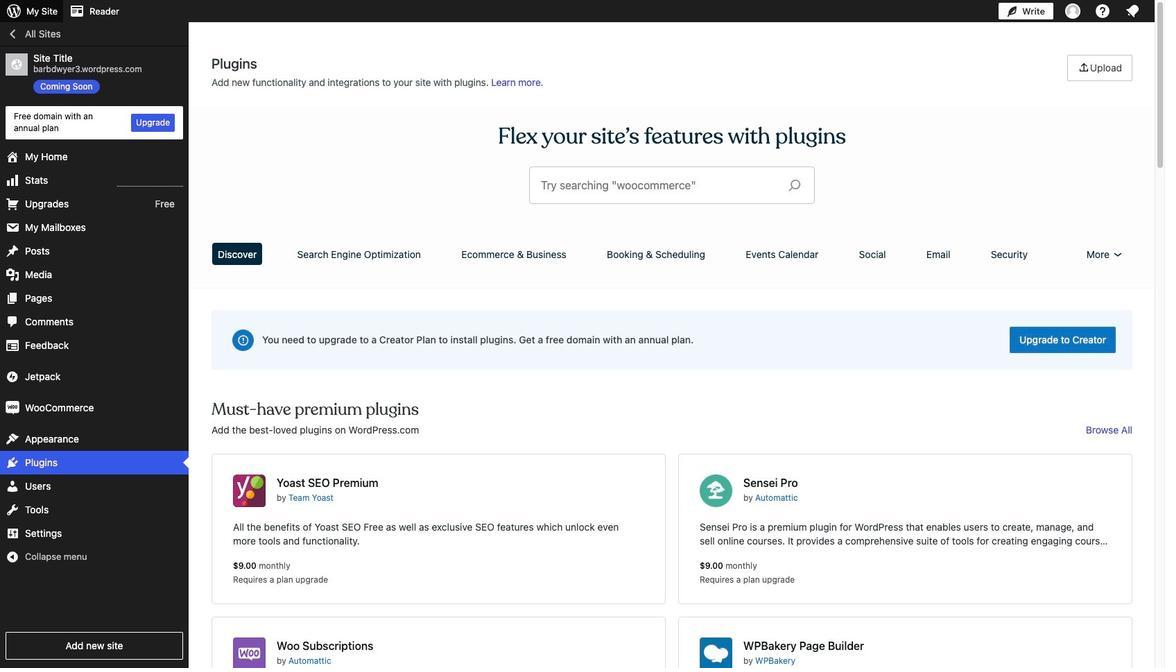 Task type: describe. For each thing, give the bounding box(es) containing it.
open search image
[[778, 176, 812, 195]]

Search search field
[[541, 167, 778, 203]]

manage your notifications image
[[1125, 3, 1141, 19]]



Task type: locate. For each thing, give the bounding box(es) containing it.
1 img image from the top
[[6, 369, 19, 383]]

plugin icon image
[[233, 475, 266, 507], [700, 475, 733, 507], [233, 638, 266, 668], [700, 638, 733, 668]]

img image
[[6, 369, 19, 383], [6, 401, 19, 415]]

2 img image from the top
[[6, 401, 19, 415]]

highest hourly views 0 image
[[117, 177, 183, 186]]

main content
[[207, 55, 1138, 668]]

1 vertical spatial img image
[[6, 401, 19, 415]]

0 vertical spatial img image
[[6, 369, 19, 383]]

my profile image
[[1066, 3, 1081, 19]]

None search field
[[530, 167, 815, 203]]

help image
[[1095, 3, 1111, 19]]



Task type: vqa. For each thing, say whether or not it's contained in the screenshot.
first img from the bottom of the page
yes



